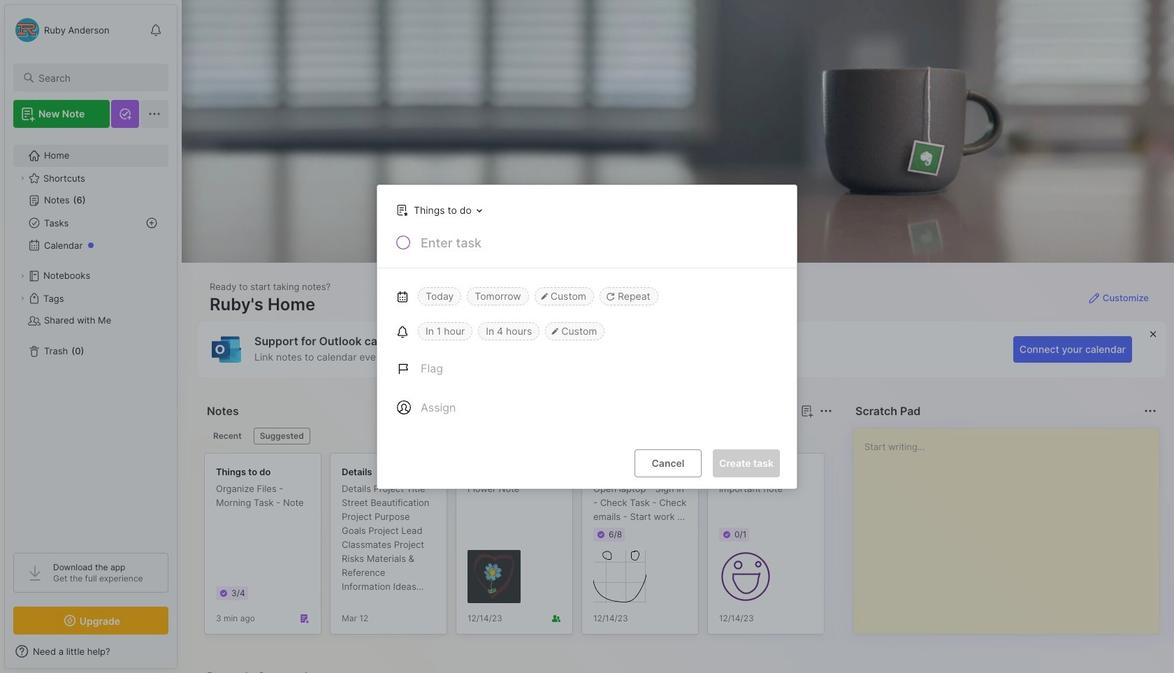 Task type: locate. For each thing, give the bounding box(es) containing it.
Enter task text field
[[419, 234, 780, 258]]

None search field
[[38, 69, 156, 86]]

0 horizontal spatial tab
[[207, 428, 248, 445]]

tree inside main element
[[5, 136, 177, 540]]

0 horizontal spatial thumbnail image
[[468, 550, 521, 603]]

2 horizontal spatial thumbnail image
[[719, 550, 773, 603]]

tab list
[[207, 428, 831, 445]]

none search field inside main element
[[38, 69, 156, 86]]

Start writing… text field
[[865, 429, 1159, 623]]

1 tab from the left
[[207, 428, 248, 445]]

1 horizontal spatial thumbnail image
[[594, 550, 647, 603]]

expand notebooks image
[[18, 272, 27, 280]]

tab
[[207, 428, 248, 445], [254, 428, 310, 445]]

1 thumbnail image from the left
[[468, 550, 521, 603]]

tree
[[5, 136, 177, 540]]

row group
[[204, 453, 1085, 643]]

thumbnail image
[[468, 550, 521, 603], [594, 550, 647, 603], [719, 550, 773, 603]]

1 horizontal spatial tab
[[254, 428, 310, 445]]



Task type: vqa. For each thing, say whether or not it's contained in the screenshot.
topmost  input text field
no



Task type: describe. For each thing, give the bounding box(es) containing it.
expand tags image
[[18, 294, 27, 303]]

Go to note or move task field
[[389, 200, 487, 220]]

main element
[[0, 0, 182, 673]]

3 thumbnail image from the left
[[719, 550, 773, 603]]

Search text field
[[38, 71, 156, 85]]

2 thumbnail image from the left
[[594, 550, 647, 603]]

2 tab from the left
[[254, 428, 310, 445]]



